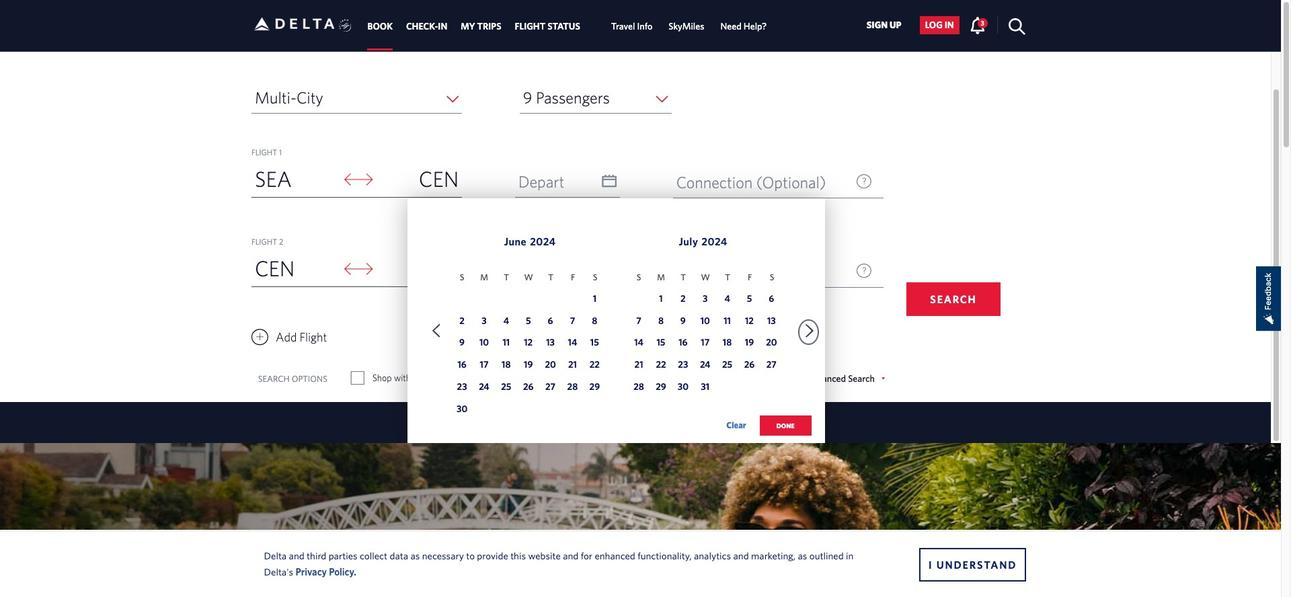 Task type: describe. For each thing, give the bounding box(es) containing it.
1 horizontal spatial 27
[[767, 359, 777, 370]]

refundable
[[492, 373, 536, 383]]

functionality,
[[638, 550, 692, 561]]

4 for leftmost the 4 "link"
[[504, 315, 509, 326]]

1 vertical spatial cen link
[[252, 252, 339, 286]]

check-
[[406, 21, 438, 32]]

1 vertical spatial 17
[[480, 359, 489, 370]]

0 horizontal spatial 20 link
[[542, 357, 559, 375]]

0 horizontal spatial 13
[[546, 337, 555, 348]]

2 1 link from the left
[[652, 291, 670, 308]]

log in button
[[920, 16, 960, 34]]

29 for 2nd '29' link from the right
[[590, 381, 600, 392]]

1 vertical spatial 5 link
[[520, 313, 537, 331]]

0 vertical spatial 6 link
[[763, 291, 780, 308]]

4 for the rightmost the 4 "link"
[[725, 293, 730, 304]]

2 t from the left
[[548, 273, 554, 283]]

0 horizontal spatial 23 link
[[453, 379, 471, 397]]

0 vertical spatial 11 link
[[719, 313, 736, 331]]

connection for cen
[[676, 173, 753, 192]]

check-in link
[[406, 14, 447, 39]]

1 1 link from the left
[[586, 291, 604, 308]]

add flight
[[276, 330, 327, 344]]

8 for 1st 8 "link" from left
[[592, 315, 598, 326]]

data
[[390, 550, 408, 561]]

1 28 from the left
[[567, 381, 578, 392]]

1 vertical spatial 16 link
[[453, 357, 471, 375]]

july 2024
[[679, 236, 728, 248]]

0 horizontal spatial 17 link
[[476, 357, 493, 375]]

sign up
[[867, 20, 902, 30]]

14 for second 14 'link' from the left
[[634, 337, 644, 348]]

2 28 from the left
[[634, 381, 644, 392]]

1 vertical spatial 25 link
[[498, 379, 515, 397]]

understand
[[937, 559, 1017, 571]]

0 horizontal spatial 27 link
[[542, 379, 559, 397]]

5 for bottom 5 link
[[526, 315, 531, 326]]

31 link
[[697, 379, 714, 397]]

0 vertical spatial 24 link
[[697, 357, 714, 375]]

2 as from the left
[[798, 550, 807, 561]]

2 15 from the left
[[657, 337, 666, 348]]

26 for 26 'link' to the left
[[523, 381, 534, 392]]

connection (optional) link for cen
[[673, 167, 884, 198]]

0 vertical spatial 27 link
[[763, 357, 780, 375]]

status
[[548, 21, 580, 32]]

none text field inside book tab panel
[[515, 256, 620, 287]]

1 horizontal spatial 12 link
[[741, 313, 758, 331]]

to
[[438, 256, 459, 280]]

1 28 link from the left
[[564, 379, 581, 397]]

1 horizontal spatial 18 link
[[719, 335, 736, 353]]

20 for leftmost 20 'link'
[[545, 359, 556, 370]]

travel info
[[611, 21, 653, 32]]

enhanced
[[595, 550, 636, 561]]

check-in
[[406, 21, 447, 32]]

0 horizontal spatial 13 link
[[542, 335, 559, 353]]

advanced search link
[[807, 373, 885, 384]]

my trips link
[[461, 14, 502, 39]]

2 8 link from the left
[[652, 313, 670, 331]]

0 horizontal spatial 18
[[502, 359, 511, 370]]

0 horizontal spatial 26 link
[[520, 379, 537, 397]]

in inside button
[[945, 20, 954, 30]]

need help?
[[721, 21, 767, 32]]

2 horizontal spatial 1
[[659, 293, 663, 304]]

search for search
[[930, 293, 977, 305]]

shop with miles
[[372, 373, 435, 383]]

connection (optional) for to
[[676, 262, 826, 281]]

to
[[466, 550, 475, 561]]

june 2024
[[504, 236, 556, 248]]

0 horizontal spatial 19
[[524, 359, 533, 370]]

24 for the topmost 24 link
[[700, 359, 711, 370]]

0 horizontal spatial 24 link
[[476, 379, 493, 397]]

done
[[777, 422, 795, 430]]

privacy
[[296, 566, 327, 577]]

2 and from the left
[[563, 550, 579, 561]]

depart
[[518, 172, 564, 191]]

12 for 12 link to the left
[[524, 337, 533, 348]]

1 horizontal spatial 30
[[678, 381, 689, 392]]

sea
[[255, 166, 292, 191]]

flight 1
[[252, 147, 282, 157]]

0 vertical spatial 9 link
[[675, 313, 692, 331]]

2 for bottommost 2 link
[[460, 315, 465, 326]]

1 15 link from the left
[[586, 335, 604, 353]]

my trips
[[461, 21, 502, 32]]

flight
[[515, 21, 546, 32]]

flight 2
[[252, 237, 283, 246]]

1 14 link from the left
[[564, 335, 581, 353]]

0 vertical spatial 13
[[767, 315, 776, 326]]

clear
[[727, 420, 746, 430]]

1 horizontal spatial 13 link
[[763, 313, 780, 331]]

1 as from the left
[[411, 550, 420, 561]]

1 horizontal spatial 18
[[723, 337, 732, 348]]

flight status
[[515, 21, 580, 32]]

delta and third parties collect data as necessary to provide this website and for enhanced functionality, analytics and marketing, as outlined in delta's
[[264, 550, 854, 577]]

10 for rightmost 10 link
[[701, 315, 710, 326]]

travel
[[611, 21, 635, 32]]

Shop with Miles checkbox
[[352, 371, 364, 385]]

3 and from the left
[[734, 550, 749, 561]]

0 horizontal spatial 4 link
[[498, 313, 515, 331]]

with
[[394, 373, 411, 383]]

26 for topmost 26 'link'
[[744, 359, 755, 370]]

july
[[679, 236, 698, 248]]

7 for second 7 link from right
[[570, 315, 575, 326]]

1 15 from the left
[[590, 337, 599, 348]]

up
[[890, 20, 902, 30]]

2 14 link from the left
[[630, 335, 648, 353]]

8 for 1st 8 "link" from the right
[[658, 315, 664, 326]]

1 horizontal spatial 10 link
[[697, 313, 714, 331]]

2024 for july 2024
[[702, 236, 728, 248]]

delta
[[264, 550, 287, 561]]

privacy policy. link
[[296, 566, 356, 577]]

1 horizontal spatial 19
[[745, 337, 754, 348]]

16 for 16 link to the right
[[679, 337, 688, 348]]

shop
[[372, 373, 392, 383]]

for
[[581, 550, 593, 561]]

i
[[929, 559, 933, 571]]

calendar expanded, use arrow keys to select date application
[[407, 198, 825, 450]]

in
[[438, 21, 447, 32]]

i understand button
[[920, 548, 1027, 581]]

book
[[368, 21, 393, 32]]

1 vertical spatial 11
[[503, 337, 510, 348]]

(optional) for cen
[[756, 173, 826, 192]]

25 for the top 25 link
[[722, 359, 733, 370]]

0 horizontal spatial 1
[[279, 147, 282, 157]]

2 horizontal spatial 3 link
[[970, 16, 988, 33]]

3 t from the left
[[681, 273, 686, 283]]

refundable fares
[[492, 373, 558, 383]]

0 horizontal spatial 2
[[279, 237, 283, 246]]

f for july 2024
[[748, 273, 752, 283]]

1 vertical spatial 6
[[548, 315, 553, 326]]

2024 for june 2024
[[530, 236, 556, 248]]

14 for second 14 'link' from the right
[[568, 337, 577, 348]]

analytics
[[694, 550, 731, 561]]

outlined
[[810, 550, 844, 561]]

book tab panel
[[0, 47, 1271, 450]]

0 vertical spatial 26 link
[[741, 357, 758, 375]]

0 horizontal spatial 30 link
[[453, 402, 471, 419]]

1 horizontal spatial cen link
[[375, 162, 462, 197]]

9 for the topmost the 9 link
[[681, 315, 686, 326]]

advanced
[[807, 373, 846, 384]]

1 horizontal spatial 6
[[769, 293, 774, 304]]

1 8 link from the left
[[586, 313, 604, 331]]

travel info link
[[611, 14, 653, 39]]

1 horizontal spatial 4 link
[[719, 291, 736, 308]]

multi-city
[[255, 88, 323, 107]]

skymiles
[[669, 21, 705, 32]]

4 s from the left
[[770, 273, 775, 283]]

2 horizontal spatial 3
[[981, 19, 985, 27]]

m for june
[[480, 273, 488, 283]]

connection for to
[[676, 262, 753, 281]]

connection (optional) for cen
[[676, 173, 826, 192]]

1 vertical spatial 19 link
[[520, 357, 537, 375]]

1 vertical spatial 10 link
[[476, 335, 493, 353]]

multi-
[[255, 88, 297, 107]]

log
[[925, 20, 943, 30]]

2 21 link from the left
[[630, 357, 648, 375]]

to link
[[375, 252, 462, 286]]

(optional) for to
[[756, 262, 826, 281]]

0 vertical spatial 25 link
[[719, 357, 736, 375]]

help?
[[744, 21, 767, 32]]

trips
[[477, 21, 502, 32]]

Refundable Fares checkbox
[[471, 371, 483, 385]]

​
[[458, 372, 461, 383]]

this
[[511, 550, 526, 561]]

0 horizontal spatial 9 link
[[453, 335, 471, 353]]

0 vertical spatial 30 link
[[675, 379, 692, 397]]

1 vertical spatial 3 link
[[697, 291, 714, 308]]

2 28 link from the left
[[630, 379, 648, 397]]

skymiles link
[[669, 14, 705, 39]]

collect
[[360, 550, 387, 561]]

sign
[[867, 20, 888, 30]]

add
[[276, 330, 297, 344]]

marketing,
[[751, 550, 796, 561]]

1 horizontal spatial 5 link
[[741, 291, 758, 308]]

9 passengers
[[523, 88, 610, 107]]

9 Passengers field
[[520, 82, 672, 114]]

done button
[[760, 416, 812, 436]]

third
[[307, 550, 326, 561]]



Task type: vqa. For each thing, say whether or not it's contained in the screenshot.


Task type: locate. For each thing, give the bounding box(es) containing it.
1 horizontal spatial 24 link
[[697, 357, 714, 375]]

0 horizontal spatial 15
[[590, 337, 599, 348]]

2 14 from the left
[[634, 337, 644, 348]]

fares
[[538, 373, 558, 383]]

0 vertical spatial 19 link
[[741, 335, 758, 353]]

26 link up 'clear'
[[741, 357, 758, 375]]

1 vertical spatial 2 link
[[453, 313, 471, 331]]

0 vertical spatial 18 link
[[719, 335, 736, 353]]

clear button
[[727, 416, 746, 436]]

0 horizontal spatial search
[[258, 374, 290, 384]]

25
[[722, 359, 733, 370], [501, 381, 511, 392]]

30 link down ​
[[453, 402, 471, 419]]

1 7 link from the left
[[564, 313, 581, 331]]

1 horizontal spatial 8
[[658, 315, 664, 326]]

w down july 2024
[[701, 273, 710, 283]]

search
[[848, 373, 875, 384]]

28 right fares
[[567, 381, 578, 392]]

1 horizontal spatial 26
[[744, 359, 755, 370]]

1 29 link from the left
[[586, 379, 604, 397]]

necessary
[[422, 550, 464, 561]]

0 horizontal spatial 15 link
[[586, 335, 604, 353]]

24 up 31
[[700, 359, 711, 370]]

3 link
[[970, 16, 988, 33], [697, 291, 714, 308], [476, 313, 493, 331]]

1 vertical spatial 27
[[546, 381, 556, 392]]

log in
[[925, 20, 954, 30]]

25 for bottommost 25 link
[[501, 381, 511, 392]]

0 vertical spatial 17
[[701, 337, 710, 348]]

0 vertical spatial 3 link
[[970, 16, 988, 33]]

2 f from the left
[[748, 273, 752, 283]]

1 horizontal spatial 21 link
[[630, 357, 648, 375]]

none text field inside book tab panel
[[515, 166, 620, 198]]

2 2024 from the left
[[702, 236, 728, 248]]

1 connection (optional) link from the top
[[673, 167, 884, 198]]

policy.
[[329, 566, 356, 577]]

1 horizontal spatial 2 link
[[675, 291, 692, 308]]

1 and from the left
[[289, 550, 305, 561]]

0 horizontal spatial 16
[[458, 359, 467, 370]]

0 horizontal spatial 28 link
[[564, 379, 581, 397]]

2 15 link from the left
[[652, 335, 670, 353]]

f for june 2024
[[571, 273, 575, 283]]

2 link down july
[[675, 291, 692, 308]]

2 down 'sea'
[[279, 237, 283, 246]]

24 for the leftmost 24 link
[[479, 381, 489, 392]]

17 up refundable fares 'checkbox'
[[480, 359, 489, 370]]

27 link right refundable
[[542, 379, 559, 397]]

20
[[766, 337, 777, 348], [545, 359, 556, 370]]

1 horizontal spatial 23 link
[[675, 357, 692, 375]]

1 horizontal spatial 16
[[679, 337, 688, 348]]

1 horizontal spatial 17 link
[[697, 335, 714, 353]]

1 21 from the left
[[568, 359, 577, 370]]

28 link right fares
[[564, 379, 581, 397]]

1 horizontal spatial 11 link
[[719, 313, 736, 331]]

22
[[590, 359, 600, 370], [656, 359, 666, 370]]

0 horizontal spatial 16 link
[[453, 357, 471, 375]]

17 link up 31
[[697, 335, 714, 353]]

0 vertical spatial 5
[[747, 293, 752, 304]]

1 vertical spatial 13 link
[[542, 335, 559, 353]]

18 link
[[719, 335, 736, 353], [498, 357, 515, 375]]

27 link left the advanced
[[763, 357, 780, 375]]

1 horizontal spatial 1 link
[[652, 291, 670, 308]]

1 7 from the left
[[570, 315, 575, 326]]

1 vertical spatial 12 link
[[520, 335, 537, 353]]

1 s from the left
[[460, 273, 464, 283]]

sign up link
[[861, 16, 907, 34]]

9 for 9 passengers
[[523, 88, 532, 107]]

connection
[[676, 173, 753, 192], [676, 262, 753, 281]]

parties
[[329, 550, 358, 561]]

connection up july 2024
[[676, 173, 753, 192]]

4 t from the left
[[725, 273, 731, 283]]

2 connection (optional) link from the top
[[673, 256, 884, 288]]

24 link
[[697, 357, 714, 375], [476, 379, 493, 397]]

24 right ​
[[479, 381, 489, 392]]

2 horizontal spatial 9
[[681, 315, 686, 326]]

12 for rightmost 12 link
[[745, 315, 754, 326]]

t down july
[[681, 273, 686, 283]]

6 link
[[763, 291, 780, 308], [542, 313, 559, 331]]

26 link left fares
[[520, 379, 537, 397]]

4 link down july 2024
[[719, 291, 736, 308]]

30 left 31
[[678, 381, 689, 392]]

0 horizontal spatial 5 link
[[520, 313, 537, 331]]

1 horizontal spatial 3 link
[[697, 291, 714, 308]]

22 link
[[586, 357, 604, 375], [652, 357, 670, 375]]

2 7 from the left
[[637, 315, 642, 326]]

info
[[637, 21, 653, 32]]

1 21 link from the left
[[564, 357, 581, 375]]

27
[[767, 359, 777, 370], [546, 381, 556, 392]]

2024 right june
[[530, 236, 556, 248]]

1 vertical spatial cen
[[255, 256, 295, 280]]

flight up 'sea'
[[252, 147, 277, 157]]

2 22 from the left
[[656, 359, 666, 370]]

2 22 link from the left
[[652, 357, 670, 375]]

1 connection (optional) from the top
[[676, 173, 826, 192]]

need
[[721, 21, 742, 32]]

1 horizontal spatial 26 link
[[741, 357, 758, 375]]

None text field
[[515, 256, 620, 287]]

1 horizontal spatial 2
[[460, 315, 465, 326]]

24 link right ​
[[476, 379, 493, 397]]

cen for cen 'link' to the bottom
[[255, 256, 295, 280]]

0 vertical spatial 4 link
[[719, 291, 736, 308]]

1 horizontal spatial 15 link
[[652, 335, 670, 353]]

29 link
[[586, 379, 604, 397], [652, 379, 670, 397]]

23 for topmost 23 'link'
[[678, 359, 688, 370]]

19
[[745, 337, 754, 348], [524, 359, 533, 370]]

2 7 link from the left
[[630, 313, 648, 331]]

23 for left 23 'link'
[[457, 381, 467, 392]]

sea link
[[252, 162, 339, 197]]

0 horizontal spatial 18 link
[[498, 357, 515, 375]]

1 vertical spatial 23 link
[[453, 379, 471, 397]]

0 vertical spatial in
[[945, 20, 954, 30]]

0 horizontal spatial 4
[[504, 315, 509, 326]]

30 link left 31 link
[[675, 379, 692, 397]]

1 horizontal spatial cen
[[419, 166, 459, 191]]

0 horizontal spatial f
[[571, 273, 575, 283]]

23 link
[[675, 357, 692, 375], [453, 379, 471, 397]]

and right the analytics
[[734, 550, 749, 561]]

0 horizontal spatial 11 link
[[498, 335, 515, 353]]

26 left fares
[[523, 381, 534, 392]]

29 for 1st '29' link from right
[[656, 381, 666, 392]]

16 for 16 link to the bottom
[[458, 359, 467, 370]]

1 horizontal spatial 25
[[722, 359, 733, 370]]

0 vertical spatial cen link
[[375, 162, 462, 197]]

privacy policy.
[[296, 566, 356, 577]]

delta's
[[264, 566, 293, 577]]

2 21 from the left
[[635, 359, 643, 370]]

1 (optional) from the top
[[756, 173, 826, 192]]

3 link down july 2024
[[697, 291, 714, 308]]

1 horizontal spatial 22 link
[[652, 357, 670, 375]]

21
[[568, 359, 577, 370], [635, 359, 643, 370]]

in right outlined
[[846, 550, 854, 561]]

and left third
[[289, 550, 305, 561]]

passengers
[[536, 88, 610, 107]]

2 29 from the left
[[656, 381, 666, 392]]

20 for rightmost 20 'link'
[[766, 337, 777, 348]]

search button
[[907, 283, 1001, 316]]

1 22 from the left
[[590, 359, 600, 370]]

10
[[701, 315, 710, 326], [480, 337, 489, 348]]

17 link right ​
[[476, 357, 493, 375]]

0 vertical spatial cen
[[419, 166, 459, 191]]

30 link
[[675, 379, 692, 397], [453, 402, 471, 419]]

as right data
[[411, 550, 420, 561]]

29 right fares
[[590, 381, 600, 392]]

flight for sea
[[252, 147, 277, 157]]

10 up refundable fares 'checkbox'
[[480, 337, 489, 348]]

17
[[701, 337, 710, 348], [480, 359, 489, 370]]

8
[[592, 315, 598, 326], [658, 315, 664, 326]]

3 down july 2024
[[703, 293, 708, 304]]

1 vertical spatial 9 link
[[453, 335, 471, 353]]

provide
[[477, 550, 508, 561]]

0 horizontal spatial 6 link
[[542, 313, 559, 331]]

0 horizontal spatial 12 link
[[520, 335, 537, 353]]

1 vertical spatial 18 link
[[498, 357, 515, 375]]

1 connection from the top
[[676, 173, 753, 192]]

1 horizontal spatial 20 link
[[763, 335, 780, 353]]

9 inside 9 passengers field
[[523, 88, 532, 107]]

need help? link
[[721, 14, 767, 39]]

3 up refundable fares 'checkbox'
[[482, 315, 487, 326]]

2 up ​
[[460, 315, 465, 326]]

10 link up 31
[[697, 313, 714, 331]]

2 vertical spatial 3
[[482, 315, 487, 326]]

3 right log in
[[981, 19, 985, 27]]

2 (optional) from the top
[[756, 262, 826, 281]]

1 2024 from the left
[[530, 236, 556, 248]]

flight inside 'button'
[[300, 330, 327, 344]]

m for july
[[657, 273, 665, 283]]

2024 right july
[[702, 236, 728, 248]]

2 s from the left
[[593, 273, 598, 283]]

10 up 31
[[701, 315, 710, 326]]

1 horizontal spatial 21
[[635, 359, 643, 370]]

4 link up refundable
[[498, 313, 515, 331]]

3 s from the left
[[637, 273, 641, 283]]

t down june
[[504, 273, 509, 283]]

4 down july 2024
[[725, 293, 730, 304]]

3 link up refundable fares 'checkbox'
[[476, 313, 493, 331]]

24 link up 31
[[697, 357, 714, 375]]

1 m from the left
[[480, 273, 488, 283]]

28 left 31
[[634, 381, 644, 392]]

11 link
[[719, 313, 736, 331], [498, 335, 515, 353]]

29 link left 31 link
[[652, 379, 670, 397]]

2 connection from the top
[[676, 262, 753, 281]]

25 link up 'clear'
[[719, 357, 736, 375]]

10 for bottommost 10 link
[[480, 337, 489, 348]]

w for july
[[701, 273, 710, 283]]

2 link down to
[[453, 313, 471, 331]]

0 horizontal spatial 24
[[479, 381, 489, 392]]

1 8 from the left
[[592, 315, 598, 326]]

0 vertical spatial 26
[[744, 359, 755, 370]]

9
[[523, 88, 532, 107], [681, 315, 686, 326], [459, 337, 465, 348]]

t down july 2024
[[725, 273, 731, 283]]

5 for right 5 link
[[747, 293, 752, 304]]

1 horizontal spatial 16 link
[[675, 335, 692, 353]]

1 vertical spatial 11 link
[[498, 335, 515, 353]]

1 horizontal spatial 3
[[703, 293, 708, 304]]

2 for topmost 2 link
[[681, 293, 686, 304]]

0 horizontal spatial 2 link
[[453, 313, 471, 331]]

search options
[[258, 374, 327, 384]]

connection (optional) link
[[673, 167, 884, 198], [673, 256, 884, 288]]

0 vertical spatial 16
[[679, 337, 688, 348]]

27 right refundable
[[546, 381, 556, 392]]

0 vertical spatial 19
[[745, 337, 754, 348]]

book link
[[368, 14, 393, 39]]

10 link up refundable fares 'checkbox'
[[476, 335, 493, 353]]

1 vertical spatial 5
[[526, 315, 531, 326]]

1 vertical spatial 25
[[501, 381, 511, 392]]

13 link
[[763, 313, 780, 331], [542, 335, 559, 353]]

0 horizontal spatial 2024
[[530, 236, 556, 248]]

None text field
[[515, 166, 620, 198]]

0 vertical spatial 6
[[769, 293, 774, 304]]

1 vertical spatial 6 link
[[542, 313, 559, 331]]

9 for leftmost the 9 link
[[459, 337, 465, 348]]

1 horizontal spatial 15
[[657, 337, 666, 348]]

and left the for
[[563, 550, 579, 561]]

1 vertical spatial 20 link
[[542, 357, 559, 375]]

2 8 from the left
[[658, 315, 664, 326]]

city
[[297, 88, 323, 107]]

flight right 'add'
[[300, 330, 327, 344]]

12 link
[[741, 313, 758, 331], [520, 335, 537, 353]]

delta air lines image
[[254, 3, 335, 45]]

w for june
[[524, 273, 533, 283]]

27 link
[[763, 357, 780, 375], [542, 379, 559, 397]]

1 vertical spatial 4 link
[[498, 313, 515, 331]]

as left outlined
[[798, 550, 807, 561]]

advanced search
[[807, 373, 875, 384]]

0 horizontal spatial 12
[[524, 337, 533, 348]]

1
[[279, 147, 282, 157], [593, 293, 597, 304], [659, 293, 663, 304]]

0 horizontal spatial 28
[[567, 381, 578, 392]]

29 link right fares
[[586, 379, 604, 397]]

25 up 'clear'
[[722, 359, 733, 370]]

2 vertical spatial 3 link
[[476, 313, 493, 331]]

Multi-City field
[[252, 82, 462, 114]]

1 horizontal spatial in
[[945, 20, 954, 30]]

depart button
[[515, 166, 621, 197]]

i understand
[[929, 559, 1017, 571]]

1 horizontal spatial 6 link
[[763, 291, 780, 308]]

2 connection (optional) from the top
[[676, 262, 826, 281]]

1 vertical spatial in
[[846, 550, 854, 561]]

june
[[504, 236, 527, 248]]

1 22 link from the left
[[586, 357, 604, 375]]

w down june 2024 at the top left of the page
[[524, 273, 533, 283]]

1 w from the left
[[524, 273, 533, 283]]

17 up 31
[[701, 337, 710, 348]]

cen for rightmost cen 'link'
[[419, 166, 459, 191]]

30 down ​
[[457, 404, 468, 414]]

29 left 31
[[656, 381, 666, 392]]

1 horizontal spatial 11
[[724, 315, 731, 326]]

25 right refundable fares 'checkbox'
[[501, 381, 511, 392]]

16
[[679, 337, 688, 348], [458, 359, 467, 370]]

options
[[292, 374, 327, 384]]

tab list containing book
[[361, 0, 775, 51]]

4 up refundable
[[504, 315, 509, 326]]

0 horizontal spatial 30
[[457, 404, 468, 414]]

7 for second 7 link from left
[[637, 315, 642, 326]]

skyteam image
[[339, 5, 352, 47]]

flight status link
[[515, 14, 580, 39]]

2
[[279, 237, 283, 246], [681, 293, 686, 304], [460, 315, 465, 326]]

0 horizontal spatial 7 link
[[564, 313, 581, 331]]

search inside 'button'
[[930, 293, 977, 305]]

0 horizontal spatial cen link
[[252, 252, 339, 286]]

27 up done
[[767, 359, 777, 370]]

website
[[528, 550, 561, 561]]

0 horizontal spatial 3 link
[[476, 313, 493, 331]]

1 horizontal spatial 1
[[593, 293, 597, 304]]

1 vertical spatial (optional)
[[756, 262, 826, 281]]

20 link
[[763, 335, 780, 353], [542, 357, 559, 375]]

17 link
[[697, 335, 714, 353], [476, 357, 493, 375]]

flight down 'sea'
[[252, 237, 277, 246]]

2 m from the left
[[657, 273, 665, 283]]

0 horizontal spatial 10 link
[[476, 335, 493, 353]]

connection (optional) link for to
[[673, 256, 884, 288]]

1 horizontal spatial 12
[[745, 315, 754, 326]]

26 up 'clear'
[[744, 359, 755, 370]]

1 link
[[586, 291, 604, 308], [652, 291, 670, 308]]

add flight button
[[252, 327, 327, 348]]

25 link right refundable fares 'checkbox'
[[498, 379, 515, 397]]

f
[[571, 273, 575, 283], [748, 273, 752, 283]]

28 link left 31 link
[[630, 379, 648, 397]]

(optional)
[[756, 173, 826, 192], [756, 262, 826, 281]]

miles
[[413, 373, 435, 383]]

3 link right log in
[[970, 16, 988, 33]]

tab list
[[361, 0, 775, 51]]

0 horizontal spatial 14
[[568, 337, 577, 348]]

1 horizontal spatial 7
[[637, 315, 642, 326]]

0 vertical spatial (optional)
[[756, 173, 826, 192]]

21 link
[[564, 357, 581, 375], [630, 357, 648, 375]]

2024
[[530, 236, 556, 248], [702, 236, 728, 248]]

2 down july
[[681, 293, 686, 304]]

2 w from the left
[[701, 273, 710, 283]]

4
[[725, 293, 730, 304], [504, 315, 509, 326]]

0 vertical spatial 2 link
[[675, 291, 692, 308]]

my
[[461, 21, 475, 32]]

search
[[930, 293, 977, 305], [258, 374, 290, 384]]

1 t from the left
[[504, 273, 509, 283]]

0 vertical spatial 11
[[724, 315, 731, 326]]

t down june 2024 at the top left of the page
[[548, 273, 554, 283]]

1 vertical spatial 26 link
[[520, 379, 537, 397]]

1 f from the left
[[571, 273, 575, 283]]

in inside delta and third parties collect data as necessary to provide this website and for enhanced functionality, analytics and marketing, as outlined in delta's
[[846, 550, 854, 561]]

31
[[701, 381, 710, 392]]

t
[[504, 273, 509, 283], [548, 273, 554, 283], [681, 273, 686, 283], [725, 273, 731, 283]]

13
[[767, 315, 776, 326], [546, 337, 555, 348]]

1 29 from the left
[[590, 381, 600, 392]]

connection down july 2024
[[676, 262, 753, 281]]

0 vertical spatial 23 link
[[675, 357, 692, 375]]

flight for cen
[[252, 237, 277, 246]]

2 29 link from the left
[[652, 379, 670, 397]]

0 horizontal spatial 29
[[590, 381, 600, 392]]

1 14 from the left
[[568, 337, 577, 348]]

search for search options
[[258, 374, 290, 384]]

in right log
[[945, 20, 954, 30]]



